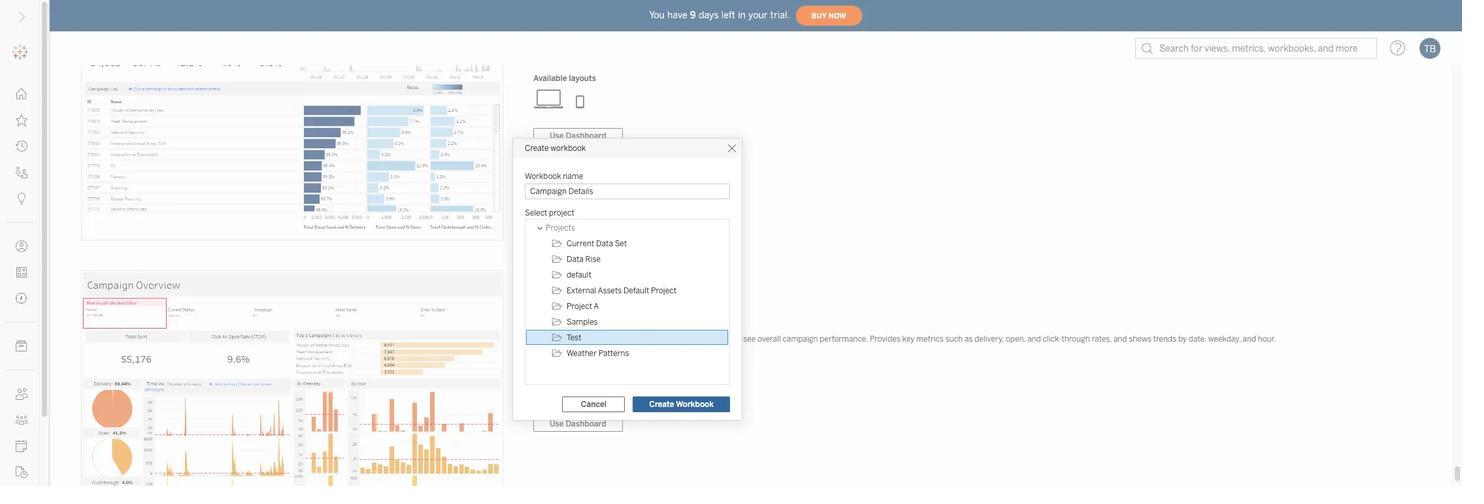 Task type: describe. For each thing, give the bounding box(es) containing it.
assets
[[598, 286, 622, 295]]

set
[[615, 239, 627, 248]]

you have 9 days left in your trial.
[[649, 9, 790, 21]]

favorites image
[[16, 114, 27, 126]]

available layouts
[[533, 74, 596, 83]]

current
[[608, 335, 635, 344]]

default
[[567, 271, 592, 280]]

recommendations image
[[16, 193, 27, 205]]

row group inside create workbook 'dialog'
[[526, 220, 729, 362]]

0 vertical spatial data
[[596, 239, 613, 248]]

jobs image
[[16, 467, 27, 479]]

have
[[667, 9, 688, 21]]

test
[[567, 333, 582, 343]]

available
[[533, 74, 567, 83]]

through
[[1062, 335, 1090, 344]]

1 and from the left
[[1028, 335, 1041, 344]]

days
[[699, 9, 719, 21]]

1 vertical spatial project
[[567, 302, 592, 311]]

trial.
[[770, 9, 790, 21]]

email
[[637, 335, 656, 344]]

eloqua
[[573, 289, 611, 303]]

in
[[738, 9, 746, 21]]

workbook
[[551, 144, 586, 153]]

performance.
[[820, 335, 868, 344]]

create workbook
[[525, 144, 586, 153]]

weekday,
[[1208, 335, 1241, 344]]

rates,
[[1092, 335, 1112, 344]]

create for create workbook
[[525, 144, 549, 153]]

delivery,
[[975, 335, 1004, 344]]

projects
[[546, 224, 575, 233]]

name
[[563, 172, 583, 181]]

schedules image
[[16, 441, 27, 452]]

project
[[549, 209, 574, 218]]

your
[[749, 9, 768, 21]]

all
[[599, 335, 607, 344]]

0 horizontal spatial workbook
[[525, 172, 561, 181]]

shared with me image
[[16, 167, 27, 178]]

campaigns,
[[658, 335, 699, 344]]

trends
[[1154, 335, 1177, 344]]

laptop image
[[533, 88, 565, 109]]

create workbook
[[649, 400, 714, 409]]

overall
[[758, 335, 781, 344]]

overview
[[573, 319, 608, 328]]

phone image
[[565, 377, 596, 397]]

you
[[649, 9, 665, 21]]

campaign overview image
[[82, 271, 503, 486]]

shows
[[533, 335, 557, 344]]

campaign
[[783, 335, 818, 344]]

for use with oracle eloqua
[[533, 276, 611, 303]]

helping
[[701, 335, 727, 344]]

2 use dashboard from the top
[[550, 420, 606, 429]]

with
[[562, 276, 578, 285]]

oracle
[[533, 289, 570, 303]]

current data set
[[567, 239, 627, 248]]

key
[[902, 335, 915, 344]]

2 use from the top
[[550, 420, 564, 429]]

create workbook dialog
[[513, 139, 742, 420]]



Task type: locate. For each thing, give the bounding box(es) containing it.
such
[[946, 335, 963, 344]]

1 horizontal spatial project
[[651, 286, 677, 295]]

you
[[729, 335, 742, 344]]

patterns
[[599, 349, 629, 358]]

data up default
[[567, 255, 584, 264]]

for
[[587, 335, 597, 344]]

row group containing projects
[[526, 220, 729, 362]]

users image
[[16, 388, 27, 400]]

1 vertical spatial workbook
[[676, 400, 714, 409]]

and right the rates,
[[1114, 335, 1127, 344]]

data rise
[[567, 255, 601, 264]]

0 vertical spatial workbook
[[525, 172, 561, 181]]

create workbook button
[[633, 397, 730, 412]]

create for create workbook
[[649, 400, 674, 409]]

project a
[[567, 302, 599, 311]]

and
[[1028, 335, 1041, 344], [1114, 335, 1127, 344], [1243, 335, 1256, 344]]

data left set
[[596, 239, 613, 248]]

provides
[[870, 335, 901, 344]]

external assets image
[[16, 341, 27, 352]]

0 horizontal spatial project
[[567, 302, 592, 311]]

date,
[[1189, 335, 1207, 344]]

groups image
[[16, 414, 27, 426]]

external
[[567, 286, 596, 295]]

personal space image
[[16, 241, 27, 252]]

use down laptop icon
[[550, 420, 564, 429]]

use dashboard up workbook
[[550, 131, 606, 141]]

buy now
[[812, 11, 846, 20]]

3 and from the left
[[1243, 335, 1256, 344]]

left
[[722, 9, 736, 21]]

1 dashboard from the top
[[566, 131, 606, 141]]

0 horizontal spatial data
[[567, 255, 584, 264]]

1 vertical spatial create
[[649, 400, 674, 409]]

Workbook name text field
[[525, 184, 730, 199]]

2 horizontal spatial and
[[1243, 335, 1256, 344]]

weather patterns
[[567, 349, 629, 358]]

create
[[525, 144, 549, 153], [649, 400, 674, 409]]

1 horizontal spatial and
[[1114, 335, 1127, 344]]

0 horizontal spatial create
[[525, 144, 549, 153]]

select project
[[525, 209, 574, 218]]

buy now button
[[795, 5, 863, 26]]

workbook name
[[525, 172, 583, 181]]

buy
[[812, 11, 827, 20]]

by
[[1178, 335, 1187, 344]]

shows
[[1129, 335, 1152, 344]]

1 use dashboard from the top
[[550, 131, 606, 141]]

current
[[567, 239, 594, 248]]

dashboard down 'cancel' at the bottom of page
[[566, 420, 606, 429]]

0 vertical spatial use dashboard button
[[533, 128, 623, 144]]

0 vertical spatial use dashboard
[[550, 131, 606, 141]]

now
[[829, 11, 846, 20]]

external assets default project
[[567, 286, 677, 295]]

use dashboard button down phone icon
[[533, 128, 623, 144]]

data
[[596, 239, 613, 248], [567, 255, 584, 264]]

0 vertical spatial dashboard
[[566, 131, 606, 141]]

laptop image
[[533, 377, 565, 397]]

rise
[[585, 255, 601, 264]]

9
[[690, 9, 696, 21]]

project right default
[[651, 286, 677, 295]]

1 vertical spatial data
[[567, 255, 584, 264]]

metrics
[[917, 335, 944, 344]]

campaign details image
[[82, 0, 503, 240]]

and left click-
[[1028, 335, 1041, 344]]

row group
[[526, 220, 729, 362]]

project down external
[[567, 302, 592, 311]]

2 and from the left
[[1114, 335, 1127, 344]]

dashboard
[[566, 131, 606, 141], [566, 420, 606, 429]]

open,
[[1006, 335, 1026, 344]]

campaign
[[533, 319, 571, 328]]

1 horizontal spatial data
[[596, 239, 613, 248]]

use dashboard button down 'cancel' at the bottom of page
[[533, 416, 623, 432]]

1 vertical spatial use
[[550, 420, 564, 429]]

phone image
[[565, 88, 596, 109]]

1 use dashboard button from the top
[[533, 128, 623, 144]]

1 use from the top
[[550, 131, 564, 141]]

1 vertical spatial use dashboard
[[550, 420, 606, 429]]

layouts
[[569, 74, 596, 83]]

1 horizontal spatial create
[[649, 400, 674, 409]]

as
[[965, 335, 973, 344]]

campaign overview shows activity for all current email campaigns, helping you see overall campaign performance. provides key metrics such as delivery, open, and click-through rates, and shows trends by date, weekday, and hour.
[[533, 319, 1276, 344]]

click-
[[1043, 335, 1062, 344]]

2 use dashboard button from the top
[[533, 416, 623, 432]]

cancel
[[581, 400, 607, 409]]

workbook
[[525, 172, 561, 181], [676, 400, 714, 409]]

a
[[594, 302, 599, 311]]

see
[[743, 335, 756, 344]]

home image
[[16, 88, 27, 100]]

0 horizontal spatial and
[[1028, 335, 1041, 344]]

0 vertical spatial project
[[651, 286, 677, 295]]

use
[[547, 276, 560, 285]]

use up create workbook
[[550, 131, 564, 141]]

explore image
[[16, 293, 27, 305]]

weather
[[567, 349, 597, 358]]

1 horizontal spatial workbook
[[676, 400, 714, 409]]

default
[[624, 286, 649, 295]]

dashboard up workbook
[[566, 131, 606, 141]]

use dashboard button
[[533, 128, 623, 144], [533, 416, 623, 432]]

workbook inside create workbook button
[[676, 400, 714, 409]]

navigation panel element
[[0, 39, 39, 486]]

hour.
[[1258, 335, 1276, 344]]

1 vertical spatial use dashboard button
[[533, 416, 623, 432]]

for
[[533, 276, 545, 285]]

use dashboard
[[550, 131, 606, 141], [550, 420, 606, 429]]

activity
[[559, 335, 585, 344]]

and left hour.
[[1243, 335, 1256, 344]]

main navigation. press the up and down arrow keys to access links. element
[[0, 81, 39, 486]]

select
[[525, 209, 547, 218]]

create inside button
[[649, 400, 674, 409]]

use
[[550, 131, 564, 141], [550, 420, 564, 429]]

project
[[651, 286, 677, 295], [567, 302, 592, 311]]

2 dashboard from the top
[[566, 420, 606, 429]]

1 vertical spatial dashboard
[[566, 420, 606, 429]]

samples
[[567, 318, 598, 327]]

0 vertical spatial use
[[550, 131, 564, 141]]

recents image
[[16, 141, 27, 152]]

0 vertical spatial create
[[525, 144, 549, 153]]

cancel button
[[562, 397, 625, 412]]

collections image
[[16, 267, 27, 278]]

use dashboard down 'cancel' at the bottom of page
[[550, 420, 606, 429]]



Task type: vqa. For each thing, say whether or not it's contained in the screenshot.
Overview
yes



